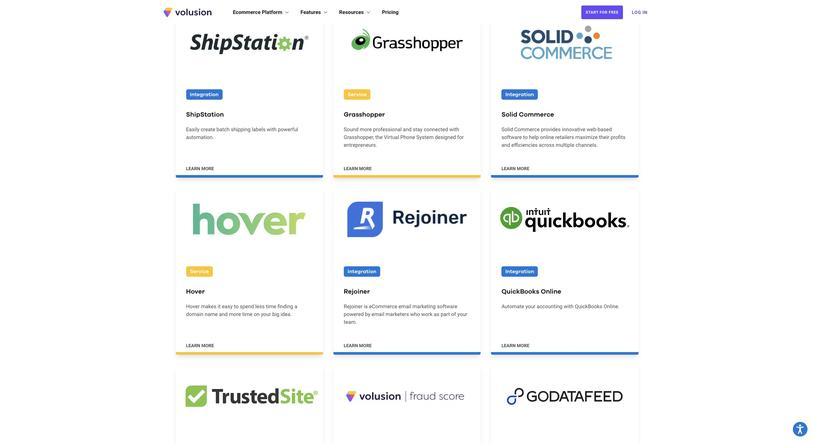 Task type: vqa. For each thing, say whether or not it's contained in the screenshot.
with inside EASILY CREATE BATCH SHIPPING LABELS WITH POWERFUL AUTOMATION.
yes



Task type: describe. For each thing, give the bounding box(es) containing it.
rejoiner is ecommerce email marketing software powered by email marketers who work as part of your team.
[[344, 304, 468, 326]]

your inside hover makes it easy to spend less time finding a domain name and more time on your big idea.
[[261, 312, 271, 318]]

for
[[458, 134, 464, 141]]

grasshopper image
[[334, 11, 481, 74]]

learn more for rejoiner
[[344, 343, 372, 349]]

the
[[376, 134, 383, 141]]

learn for quickbooks online
[[502, 343, 516, 349]]

retailers
[[556, 134, 575, 141]]

hover makes it easy to spend less time finding a domain name and more time on your big idea.
[[186, 304, 298, 318]]

marketers
[[386, 312, 409, 318]]

name
[[205, 312, 218, 318]]

0 vertical spatial email
[[399, 304, 412, 310]]

commerce for solid commerce provides innovative web-based software to help online retailers maximize their profits and efficiencies across multiple channels.
[[515, 127, 540, 133]]

software inside rejoiner is ecommerce email marketing software powered by email marketers who work as part of your team.
[[437, 304, 458, 310]]

software inside solid commerce provides innovative web-based software to help online retailers maximize their profits and efficiencies across multiple channels.
[[502, 134, 522, 141]]

log in
[[632, 10, 648, 15]]

trustedsite image
[[176, 366, 323, 428]]

resources button
[[339, 8, 372, 16]]

solid commerce
[[502, 112, 554, 118]]

learn for rejoiner
[[344, 343, 358, 349]]

based
[[598, 127, 612, 133]]

solid commerce image
[[491, 11, 639, 74]]

phone
[[401, 134, 415, 141]]

batch
[[217, 127, 230, 133]]

with inside the easily create batch shipping labels with powerful automation.
[[267, 127, 277, 133]]

1 horizontal spatial time
[[266, 304, 276, 310]]

to inside solid commerce provides innovative web-based software to help online retailers maximize their profits and efficiencies across multiple channels.
[[524, 134, 528, 141]]

learn more button for rejoiner
[[344, 343, 372, 349]]

learn more button for grasshopper
[[344, 166, 372, 172]]

godatafeed image
[[491, 366, 639, 428]]

learn for solid commerce
[[502, 166, 516, 171]]

in
[[643, 10, 648, 15]]

features button
[[301, 8, 329, 16]]

work
[[422, 312, 433, 318]]

ecommerce
[[233, 9, 261, 15]]

on
[[254, 312, 260, 318]]

sound
[[344, 127, 359, 133]]

resources
[[339, 9, 364, 15]]

idea.
[[281, 312, 292, 318]]

shipstation
[[186, 112, 224, 118]]

learn more for grasshopper
[[344, 166, 372, 171]]

marketing
[[413, 304, 436, 310]]

open accessibe: accessibility options, statement and help image
[[797, 425, 804, 435]]

hover for hover makes it easy to spend less time finding a domain name and more time on your big idea.
[[186, 304, 200, 310]]

system
[[417, 134, 434, 141]]

service for hover
[[190, 269, 209, 274]]

domain
[[186, 312, 204, 318]]

it
[[218, 304, 221, 310]]

quickbooks online image
[[491, 188, 639, 251]]

hover image
[[176, 188, 323, 251]]

features
[[301, 9, 321, 15]]

and inside sound more professional and stay connected with grasshopper, the virtual phone system designed for entrepreneurs.
[[403, 127, 412, 133]]

learn more button for hover
[[186, 343, 214, 349]]

who
[[411, 312, 420, 318]]

learn for grasshopper
[[344, 166, 358, 171]]

start
[[586, 10, 599, 15]]

spend
[[240, 304, 254, 310]]

learn more button for shipstation
[[186, 166, 214, 172]]

for
[[600, 10, 608, 15]]

team.
[[344, 319, 357, 326]]

learn for shipstation
[[186, 166, 200, 171]]

1 vertical spatial time
[[242, 312, 253, 318]]

and inside hover makes it easy to spend less time finding a domain name and more time on your big idea.
[[219, 312, 228, 318]]

2 horizontal spatial your
[[526, 304, 536, 310]]

log
[[632, 10, 642, 15]]

free
[[609, 10, 619, 15]]

create
[[201, 127, 215, 133]]

professional
[[373, 127, 402, 133]]

shipping
[[231, 127, 251, 133]]

automate your accounting with quickbooks online.
[[502, 304, 620, 310]]

ecommerce
[[369, 304, 398, 310]]

learn more button for solid commerce
[[502, 166, 530, 172]]



Task type: locate. For each thing, give the bounding box(es) containing it.
pricing
[[382, 9, 399, 15]]

solid inside solid commerce provides innovative web-based software to help online retailers maximize their profits and efficiencies across multiple channels.
[[502, 127, 513, 133]]

email
[[399, 304, 412, 310], [372, 312, 385, 318]]

1 vertical spatial and
[[502, 142, 510, 148]]

1 vertical spatial email
[[372, 312, 385, 318]]

solid
[[502, 112, 518, 118], [502, 127, 513, 133]]

your
[[526, 304, 536, 310], [261, 312, 271, 318], [458, 312, 468, 318]]

learn more button for quickbooks online
[[502, 343, 530, 349]]

commerce for solid commerce
[[519, 112, 554, 118]]

time
[[266, 304, 276, 310], [242, 312, 253, 318]]

big
[[272, 312, 280, 318]]

stay
[[413, 127, 423, 133]]

learn more for shipstation
[[186, 166, 214, 171]]

a
[[295, 304, 298, 310]]

2 horizontal spatial and
[[502, 142, 510, 148]]

0 horizontal spatial to
[[234, 304, 239, 310]]

0 vertical spatial hover
[[186, 289, 205, 295]]

1 vertical spatial hover
[[186, 304, 200, 310]]

with up "for"
[[450, 127, 459, 133]]

integration
[[190, 92, 219, 97], [506, 92, 534, 97], [348, 269, 377, 274], [506, 269, 534, 274]]

1 horizontal spatial email
[[399, 304, 412, 310]]

online.
[[604, 304, 620, 310]]

quickbooks left online.
[[575, 304, 603, 310]]

quickbooks
[[502, 289, 540, 295], [575, 304, 603, 310]]

1 solid from the top
[[502, 112, 518, 118]]

0 horizontal spatial service
[[190, 269, 209, 274]]

rejoiner up is
[[344, 289, 370, 295]]

commerce
[[519, 112, 554, 118], [515, 127, 540, 133]]

quickbooks up the automate
[[502, 289, 540, 295]]

less
[[255, 304, 265, 310]]

your down quickbooks online
[[526, 304, 536, 310]]

1 horizontal spatial service
[[348, 92, 367, 97]]

0 vertical spatial solid
[[502, 112, 518, 118]]

easily create batch shipping labels with powerful automation.
[[186, 127, 298, 141]]

1 hover from the top
[[186, 289, 205, 295]]

virtual
[[384, 134, 399, 141]]

0 horizontal spatial time
[[242, 312, 253, 318]]

0 horizontal spatial email
[[372, 312, 385, 318]]

hover up domain
[[186, 304, 200, 310]]

2 vertical spatial and
[[219, 312, 228, 318]]

2 horizontal spatial with
[[564, 304, 574, 310]]

sound more professional and stay connected with grasshopper, the virtual phone system designed for entrepreneurs.
[[344, 127, 464, 148]]

0 vertical spatial to
[[524, 134, 528, 141]]

to right easy
[[234, 304, 239, 310]]

learn more for quickbooks online
[[502, 343, 530, 349]]

integration for rejoiner
[[348, 269, 377, 274]]

0 vertical spatial software
[[502, 134, 522, 141]]

0 vertical spatial service
[[348, 92, 367, 97]]

software
[[502, 134, 522, 141], [437, 304, 458, 310]]

part
[[441, 312, 450, 318]]

software up efficiencies
[[502, 134, 522, 141]]

1 vertical spatial service
[[190, 269, 209, 274]]

and up phone
[[403, 127, 412, 133]]

labels
[[252, 127, 266, 133]]

1 horizontal spatial quickbooks
[[575, 304, 603, 310]]

solid for solid commerce
[[502, 112, 518, 118]]

0 vertical spatial time
[[266, 304, 276, 310]]

quickbooks online
[[502, 289, 562, 295]]

learn more for solid commerce
[[502, 166, 530, 171]]

email down the "ecommerce"
[[372, 312, 385, 318]]

0 vertical spatial and
[[403, 127, 412, 133]]

more for hover
[[202, 343, 214, 349]]

hover
[[186, 289, 205, 295], [186, 304, 200, 310]]

innovative
[[562, 127, 586, 133]]

rejoiner for rejoiner is ecommerce email marketing software powered by email marketers who work as part of your team.
[[344, 304, 363, 310]]

with
[[267, 127, 277, 133], [450, 127, 459, 133], [564, 304, 574, 310]]

learn more for hover
[[186, 343, 214, 349]]

learn for hover
[[186, 343, 200, 349]]

as
[[434, 312, 440, 318]]

more
[[360, 127, 372, 133], [202, 166, 214, 171], [359, 166, 372, 171], [517, 166, 530, 171], [229, 312, 241, 318], [202, 343, 214, 349], [359, 343, 372, 349], [517, 343, 530, 349]]

hover inside hover makes it easy to spend less time finding a domain name and more time on your big idea.
[[186, 304, 200, 310]]

1 vertical spatial quickbooks
[[575, 304, 603, 310]]

2 solid from the top
[[502, 127, 513, 133]]

and left efficiencies
[[502, 142, 510, 148]]

0 horizontal spatial software
[[437, 304, 458, 310]]

learn more button
[[186, 166, 214, 172], [344, 166, 372, 172], [502, 166, 530, 172], [186, 343, 214, 349], [344, 343, 372, 349], [502, 343, 530, 349]]

email up marketers
[[399, 304, 412, 310]]

and inside solid commerce provides innovative web-based software to help online retailers maximize their profits and efficiencies across multiple channels.
[[502, 142, 510, 148]]

1 vertical spatial solid
[[502, 127, 513, 133]]

more for solid commerce
[[517, 166, 530, 171]]

rejoiner for rejoiner
[[344, 289, 370, 295]]

more inside sound more professional and stay connected with grasshopper, the virtual phone system designed for entrepreneurs.
[[360, 127, 372, 133]]

to up efficiencies
[[524, 134, 528, 141]]

start for free link
[[582, 6, 623, 19]]

grasshopper,
[[344, 134, 374, 141]]

integration for quickbooks online
[[506, 269, 534, 274]]

grasshopper
[[344, 112, 385, 118]]

help
[[529, 134, 539, 141]]

maximize
[[576, 134, 598, 141]]

finding
[[278, 304, 293, 310]]

2 hover from the top
[[186, 304, 200, 310]]

solid commerce provides innovative web-based software to help online retailers maximize their profits and efficiencies across multiple channels.
[[502, 127, 626, 148]]

hover up makes
[[186, 289, 205, 295]]

accounting
[[537, 304, 563, 310]]

commerce up provides
[[519, 112, 554, 118]]

powerful
[[278, 127, 298, 133]]

ecommerce platform button
[[233, 8, 290, 16]]

online
[[541, 134, 554, 141]]

log in link
[[628, 5, 652, 20]]

1 rejoiner from the top
[[344, 289, 370, 295]]

more inside hover makes it easy to spend less time finding a domain name and more time on your big idea.
[[229, 312, 241, 318]]

0 horizontal spatial quickbooks
[[502, 289, 540, 295]]

learn more
[[186, 166, 214, 171], [344, 166, 372, 171], [502, 166, 530, 171], [186, 343, 214, 349], [344, 343, 372, 349], [502, 343, 530, 349]]

1 vertical spatial to
[[234, 304, 239, 310]]

automation.
[[186, 134, 214, 141]]

time down spend
[[242, 312, 253, 318]]

integration for shipstation
[[190, 92, 219, 97]]

start for free
[[586, 10, 619, 15]]

entrepreneurs.
[[344, 142, 378, 148]]

and
[[403, 127, 412, 133], [502, 142, 510, 148], [219, 312, 228, 318]]

learn
[[186, 166, 200, 171], [344, 166, 358, 171], [502, 166, 516, 171], [186, 343, 200, 349], [344, 343, 358, 349], [502, 343, 516, 349]]

your inside rejoiner is ecommerce email marketing software powered by email marketers who work as part of your team.
[[458, 312, 468, 318]]

0 vertical spatial quickbooks
[[502, 289, 540, 295]]

time up big
[[266, 304, 276, 310]]

and down easy
[[219, 312, 228, 318]]

more for rejoiner
[[359, 343, 372, 349]]

your right of
[[458, 312, 468, 318]]

provides
[[541, 127, 561, 133]]

multiple
[[556, 142, 575, 148]]

pricing link
[[382, 8, 399, 16]]

platform
[[262, 9, 283, 15]]

automate
[[502, 304, 525, 310]]

hover for hover
[[186, 289, 205, 295]]

with inside sound more professional and stay connected with grasshopper, the virtual phone system designed for entrepreneurs.
[[450, 127, 459, 133]]

to
[[524, 134, 528, 141], [234, 304, 239, 310]]

software up part
[[437, 304, 458, 310]]

with right the accounting
[[564, 304, 574, 310]]

0 vertical spatial rejoiner
[[344, 289, 370, 295]]

2 rejoiner from the top
[[344, 304, 363, 310]]

0 horizontal spatial your
[[261, 312, 271, 318]]

to inside hover makes it easy to spend less time finding a domain name and more time on your big idea.
[[234, 304, 239, 310]]

integration for solid commerce
[[506, 92, 534, 97]]

solid for solid commerce provides innovative web-based software to help online retailers maximize their profits and efficiencies across multiple channels.
[[502, 127, 513, 133]]

of
[[452, 312, 456, 318]]

more for shipstation
[[202, 166, 214, 171]]

0 horizontal spatial and
[[219, 312, 228, 318]]

commerce inside solid commerce provides innovative web-based software to help online retailers maximize their profits and efficiencies across multiple channels.
[[515, 127, 540, 133]]

1 vertical spatial rejoiner
[[344, 304, 363, 310]]

0 vertical spatial commerce
[[519, 112, 554, 118]]

service
[[348, 92, 367, 97], [190, 269, 209, 274]]

more for grasshopper
[[359, 166, 372, 171]]

profits
[[611, 134, 626, 141]]

ecommerce platform
[[233, 9, 283, 15]]

commerce up help
[[515, 127, 540, 133]]

online
[[541, 289, 562, 295]]

across
[[539, 142, 555, 148]]

rejoiner
[[344, 289, 370, 295], [344, 304, 363, 310]]

designed
[[435, 134, 456, 141]]

makes
[[201, 304, 217, 310]]

easily
[[186, 127, 200, 133]]

rejoiner image
[[334, 188, 481, 251]]

your right on
[[261, 312, 271, 318]]

1 horizontal spatial with
[[450, 127, 459, 133]]

rejoiner inside rejoiner is ecommerce email marketing software powered by email marketers who work as part of your team.
[[344, 304, 363, 310]]

volusion fraud score image
[[334, 366, 481, 428]]

1 horizontal spatial your
[[458, 312, 468, 318]]

shipstation image
[[176, 11, 323, 74]]

their
[[599, 134, 610, 141]]

rejoiner up powered
[[344, 304, 363, 310]]

1 horizontal spatial software
[[502, 134, 522, 141]]

channels.
[[576, 142, 598, 148]]

service for grasshopper
[[348, 92, 367, 97]]

1 horizontal spatial and
[[403, 127, 412, 133]]

efficiencies
[[512, 142, 538, 148]]

powered
[[344, 312, 364, 318]]

1 vertical spatial software
[[437, 304, 458, 310]]

is
[[364, 304, 368, 310]]

1 horizontal spatial to
[[524, 134, 528, 141]]

by
[[365, 312, 371, 318]]

web-
[[587, 127, 598, 133]]

with right labels
[[267, 127, 277, 133]]

more for quickbooks online
[[517, 343, 530, 349]]

connected
[[424, 127, 448, 133]]

1 vertical spatial commerce
[[515, 127, 540, 133]]

0 horizontal spatial with
[[267, 127, 277, 133]]

easy
[[222, 304, 233, 310]]



